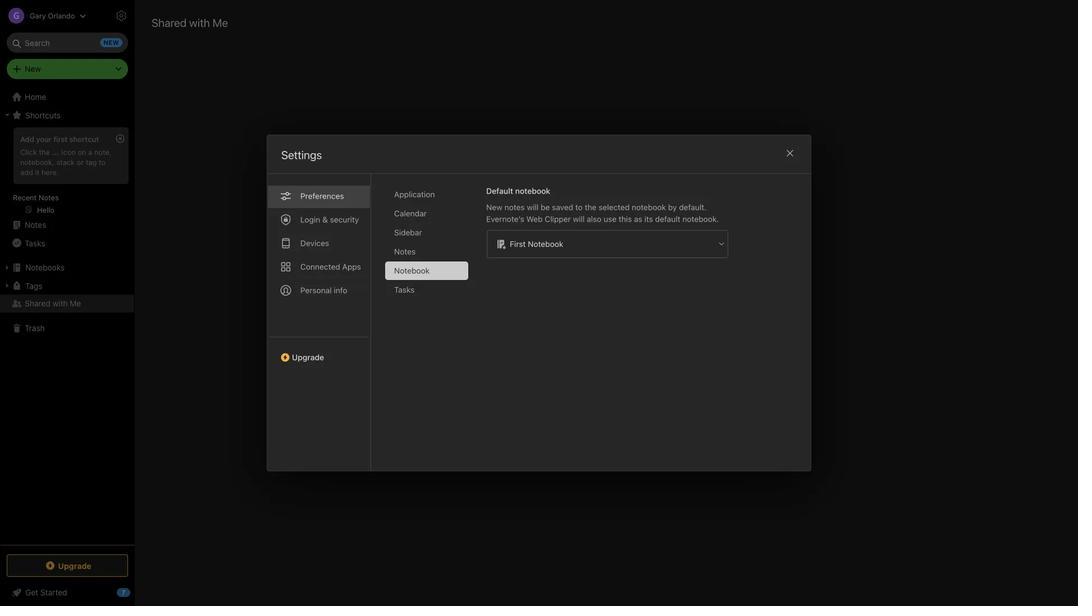 Task type: vqa. For each thing, say whether or not it's contained in the screenshot.
the right "your"
no



Task type: locate. For each thing, give the bounding box(es) containing it.
1 vertical spatial upgrade button
[[7, 555, 128, 578]]

me
[[213, 16, 228, 29], [70, 299, 81, 308]]

tags
[[25, 281, 42, 291]]

shortcuts
[[25, 111, 61, 120]]

selected
[[599, 203, 630, 212]]

0 horizontal spatial will
[[527, 203, 539, 212]]

0 horizontal spatial notebook
[[394, 266, 430, 276]]

notebook
[[528, 240, 564, 249], [394, 266, 430, 276]]

a
[[88, 148, 92, 156]]

notes down sidebar
[[394, 247, 416, 256]]

application tab
[[385, 185, 469, 204]]

upgrade button
[[267, 337, 371, 367], [7, 555, 128, 578]]

0 horizontal spatial shared
[[25, 299, 50, 308]]

0 horizontal spatial upgrade button
[[7, 555, 128, 578]]

0 horizontal spatial tasks
[[25, 239, 45, 248]]

0 vertical spatial upgrade button
[[267, 337, 371, 367]]

1 horizontal spatial me
[[213, 16, 228, 29]]

shared with me element
[[135, 0, 1079, 607]]

1 vertical spatial notebook
[[394, 266, 430, 276]]

settings
[[282, 148, 322, 162]]

1 vertical spatial notes
[[25, 221, 46, 230]]

notebook up be
[[516, 187, 551, 196]]

here.
[[41, 168, 59, 176]]

tree
[[0, 88, 135, 545]]

0 vertical spatial upgrade
[[292, 353, 324, 362]]

group containing add your first shortcut
[[0, 124, 134, 221]]

1 vertical spatial to
[[576, 203, 583, 212]]

0 horizontal spatial tab list
[[267, 174, 371, 471]]

notebook up its
[[632, 203, 666, 212]]

Default notebook field
[[487, 230, 729, 259]]

notebook down web
[[528, 240, 564, 249]]

first notebook
[[510, 240, 564, 249]]

1 horizontal spatial notebook
[[528, 240, 564, 249]]

0 vertical spatial new
[[25, 64, 41, 74]]

web
[[527, 215, 543, 224]]

1 horizontal spatial new
[[487, 203, 503, 212]]

the left ... on the top of the page
[[39, 148, 50, 156]]

2 vertical spatial notes
[[394, 247, 416, 256]]

recent
[[13, 193, 37, 202]]

None search field
[[15, 33, 120, 53]]

1 horizontal spatial with
[[189, 16, 210, 29]]

tab list
[[267, 174, 371, 471], [385, 185, 478, 471]]

application
[[394, 190, 435, 199]]

clipper
[[545, 215, 571, 224]]

&
[[323, 215, 328, 224]]

0 vertical spatial will
[[527, 203, 539, 212]]

personal info
[[301, 286, 348, 295]]

will up web
[[527, 203, 539, 212]]

0 vertical spatial with
[[189, 16, 210, 29]]

will left also
[[573, 215, 585, 224]]

0 horizontal spatial with
[[53, 299, 68, 308]]

recent notes
[[13, 193, 59, 202]]

0 vertical spatial shared
[[152, 16, 187, 29]]

1 vertical spatial will
[[573, 215, 585, 224]]

close image
[[784, 147, 797, 160]]

click
[[20, 148, 37, 156]]

group
[[0, 124, 134, 221]]

tasks up notebooks
[[25, 239, 45, 248]]

0 vertical spatial notebook
[[516, 187, 551, 196]]

1 vertical spatial notebook
[[632, 203, 666, 212]]

also
[[587, 215, 602, 224]]

sidebar tab
[[385, 224, 469, 242]]

security
[[330, 215, 359, 224]]

upgrade for upgrade popup button in the tab list
[[292, 353, 324, 362]]

shared with me inside shared with me link
[[25, 299, 81, 308]]

shortcuts button
[[0, 106, 134, 124]]

0 vertical spatial notes
[[39, 193, 59, 202]]

login
[[301, 215, 320, 224]]

notebook tab
[[385, 262, 469, 280]]

0 vertical spatial notebook
[[528, 240, 564, 249]]

to right saved
[[576, 203, 583, 212]]

new up home
[[25, 64, 41, 74]]

new up evernote's
[[487, 203, 503, 212]]

0 vertical spatial me
[[213, 16, 228, 29]]

click the ...
[[20, 148, 59, 156]]

0 vertical spatial the
[[39, 148, 50, 156]]

note,
[[94, 148, 112, 156]]

the up also
[[585, 203, 597, 212]]

shared down 'tags'
[[25, 299, 50, 308]]

0 horizontal spatial the
[[39, 148, 50, 156]]

shared right settings icon
[[152, 16, 187, 29]]

home
[[25, 92, 46, 102]]

0 horizontal spatial upgrade
[[58, 562, 91, 571]]

shared
[[152, 16, 187, 29], [25, 299, 50, 308]]

tasks
[[25, 239, 45, 248], [394, 285, 415, 295]]

0 vertical spatial to
[[99, 158, 106, 166]]

its
[[645, 215, 653, 224]]

with inside tree
[[53, 299, 68, 308]]

upgrade
[[292, 353, 324, 362], [58, 562, 91, 571]]

notes down recent notes
[[25, 221, 46, 230]]

tasks button
[[0, 234, 134, 252]]

or
[[77, 158, 84, 166]]

preferences
[[301, 192, 344, 201]]

notes inside tab
[[394, 247, 416, 256]]

1 vertical spatial with
[[53, 299, 68, 308]]

new
[[25, 64, 41, 74], [487, 203, 503, 212]]

tasks inside button
[[25, 239, 45, 248]]

to down the note,
[[99, 158, 106, 166]]

default.
[[679, 203, 707, 212]]

0 horizontal spatial me
[[70, 299, 81, 308]]

1 vertical spatial tasks
[[394, 285, 415, 295]]

notebook down notes tab
[[394, 266, 430, 276]]

1 horizontal spatial tab list
[[385, 185, 478, 471]]

notebook
[[516, 187, 551, 196], [632, 203, 666, 212]]

1 horizontal spatial the
[[585, 203, 597, 212]]

1 horizontal spatial tasks
[[394, 285, 415, 295]]

1 horizontal spatial upgrade
[[292, 353, 324, 362]]

notebook,
[[20, 158, 54, 166]]

upgrade inside tab list
[[292, 353, 324, 362]]

1 vertical spatial the
[[585, 203, 597, 212]]

1 horizontal spatial shared
[[152, 16, 187, 29]]

with
[[189, 16, 210, 29], [53, 299, 68, 308]]

notebook inside default notebook field
[[528, 240, 564, 249]]

1 vertical spatial new
[[487, 203, 503, 212]]

1 horizontal spatial will
[[573, 215, 585, 224]]

new button
[[7, 59, 128, 79]]

first
[[510, 240, 526, 249]]

login & security
[[301, 215, 359, 224]]

0 horizontal spatial shared with me
[[25, 299, 81, 308]]

0 vertical spatial tasks
[[25, 239, 45, 248]]

1 vertical spatial upgrade
[[58, 562, 91, 571]]

new inside new notes will be saved to the selected notebook by default. evernote's web clipper will also use this as its default notebook.
[[487, 203, 503, 212]]

notebook inside new notes will be saved to the selected notebook by default. evernote's web clipper will also use this as its default notebook.
[[632, 203, 666, 212]]

1 vertical spatial shared with me
[[25, 299, 81, 308]]

0 horizontal spatial new
[[25, 64, 41, 74]]

this
[[619, 215, 632, 224]]

default notebook
[[487, 187, 551, 196]]

0 vertical spatial shared with me
[[152, 16, 228, 29]]

notebook.
[[683, 215, 719, 224]]

1 vertical spatial me
[[70, 299, 81, 308]]

the inside new notes will be saved to the selected notebook by default. evernote's web clipper will also use this as its default notebook.
[[585, 203, 597, 212]]

1 horizontal spatial to
[[576, 203, 583, 212]]

notes right recent
[[39, 193, 59, 202]]

tasks down notebook tab
[[394, 285, 415, 295]]

new inside popup button
[[25, 64, 41, 74]]

expand notebooks image
[[3, 264, 12, 273]]

1 horizontal spatial shared with me
[[152, 16, 228, 29]]

the
[[39, 148, 50, 156], [585, 203, 597, 212]]

1 vertical spatial shared
[[25, 299, 50, 308]]

will
[[527, 203, 539, 212], [573, 215, 585, 224]]

notes
[[39, 193, 59, 202], [25, 221, 46, 230], [394, 247, 416, 256]]

notes inside group
[[39, 193, 59, 202]]

to
[[99, 158, 106, 166], [576, 203, 583, 212]]

new for new notes will be saved to the selected notebook by default. evernote's web clipper will also use this as its default notebook.
[[487, 203, 503, 212]]

notebook inside notebook tab
[[394, 266, 430, 276]]

1 horizontal spatial notebook
[[632, 203, 666, 212]]

personal
[[301, 286, 332, 295]]

tree containing home
[[0, 88, 135, 545]]

shared with me
[[152, 16, 228, 29], [25, 299, 81, 308]]

0 horizontal spatial to
[[99, 158, 106, 166]]

1 horizontal spatial upgrade button
[[267, 337, 371, 367]]



Task type: describe. For each thing, give the bounding box(es) containing it.
first
[[54, 135, 68, 143]]

trash link
[[0, 320, 134, 338]]

upgrade for bottom upgrade popup button
[[58, 562, 91, 571]]

by
[[669, 203, 677, 212]]

default
[[656, 215, 681, 224]]

devices
[[301, 239, 329, 248]]

settings image
[[115, 9, 128, 22]]

new for new
[[25, 64, 41, 74]]

trash
[[25, 324, 45, 333]]

tag
[[86, 158, 97, 166]]

home link
[[0, 88, 135, 106]]

default
[[487, 187, 513, 196]]

icon
[[61, 148, 76, 156]]

tasks inside "tab"
[[394, 285, 415, 295]]

connected apps
[[301, 262, 361, 272]]

add your first shortcut
[[20, 135, 99, 143]]

upgrade button inside tab list
[[267, 337, 371, 367]]

add
[[20, 135, 34, 143]]

to inside new notes will be saved to the selected notebook by default. evernote's web clipper will also use this as its default notebook.
[[576, 203, 583, 212]]

connected
[[301, 262, 340, 272]]

saved
[[552, 203, 574, 212]]

stack
[[56, 158, 75, 166]]

expand tags image
[[3, 282, 12, 290]]

info
[[334, 286, 348, 295]]

notes tab
[[385, 243, 469, 261]]

evernote's
[[487, 215, 525, 224]]

on
[[78, 148, 86, 156]]

apps
[[343, 262, 361, 272]]

shared with me link
[[0, 295, 134, 313]]

it
[[35, 168, 39, 176]]

shared inside tree
[[25, 299, 50, 308]]

icon on a note, notebook, stack or tag to add it here.
[[20, 148, 112, 176]]

calendar tab
[[385, 205, 469, 223]]

notebooks
[[25, 263, 65, 273]]

new notes will be saved to the selected notebook by default. evernote's web clipper will also use this as its default notebook.
[[487, 203, 719, 224]]

tags button
[[0, 277, 134, 295]]

the inside group
[[39, 148, 50, 156]]

tab list containing preferences
[[267, 174, 371, 471]]

tasks tab
[[385, 281, 469, 299]]

to inside the icon on a note, notebook, stack or tag to add it here.
[[99, 158, 106, 166]]

shortcut
[[69, 135, 99, 143]]

shared with me inside shared with me element
[[152, 16, 228, 29]]

use
[[604, 215, 617, 224]]

calendar
[[394, 209, 427, 218]]

your
[[36, 135, 52, 143]]

0 horizontal spatial notebook
[[516, 187, 551, 196]]

...
[[52, 148, 59, 156]]

tab list containing application
[[385, 185, 478, 471]]

as
[[634, 215, 643, 224]]

group inside tree
[[0, 124, 134, 221]]

notes link
[[0, 216, 134, 234]]

me inside tree
[[70, 299, 81, 308]]

notes
[[505, 203, 525, 212]]

add
[[20, 168, 33, 176]]

notebooks link
[[0, 259, 134, 277]]

be
[[541, 203, 550, 212]]

sidebar
[[394, 228, 422, 237]]

Search text field
[[15, 33, 120, 53]]



